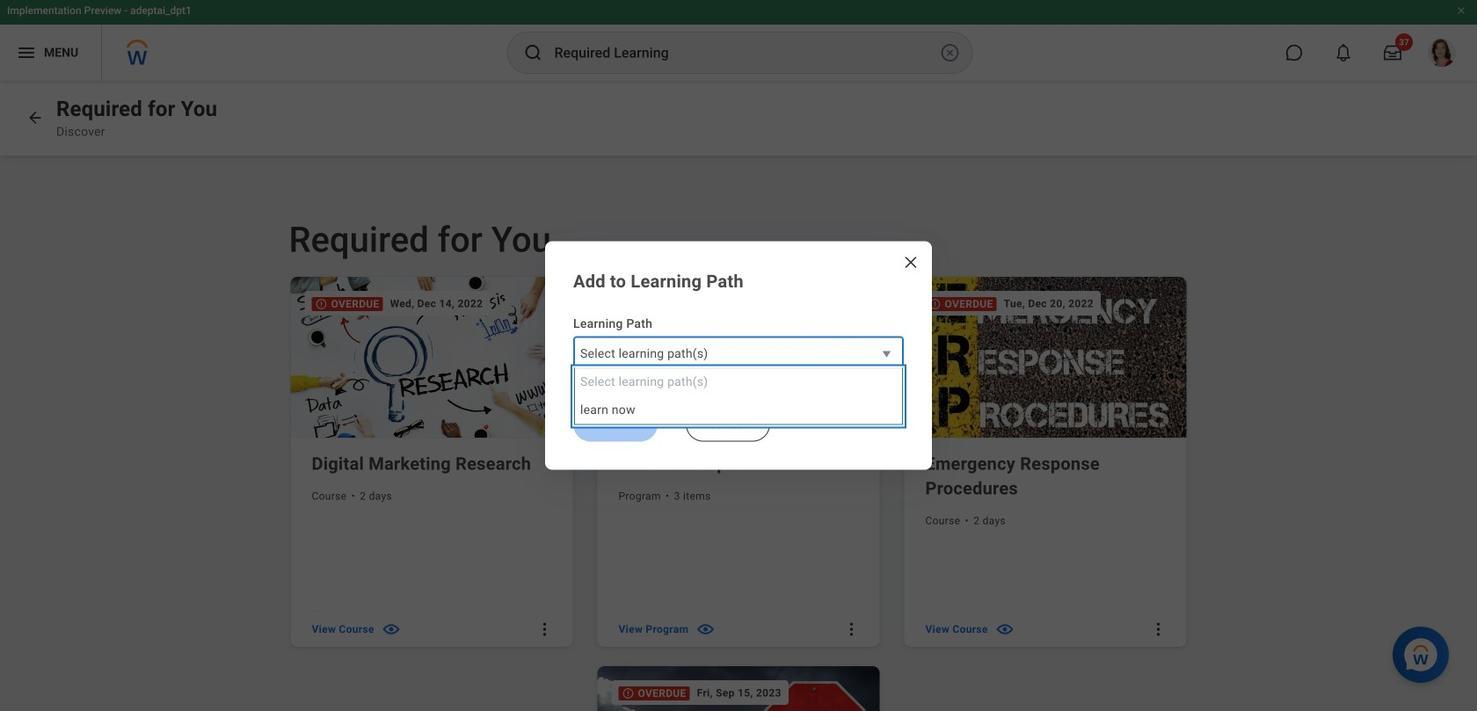 Task type: vqa. For each thing, say whether or not it's contained in the screenshot.
DASHBOARD EXPENSES icon at the left of the page
no



Task type: locate. For each thing, give the bounding box(es) containing it.
0 horizontal spatial visible image
[[382, 620, 402, 640]]

dialog
[[545, 241, 932, 470]]

1 visible image from the left
[[382, 620, 402, 640]]

1 horizontal spatial exclamation circle image
[[622, 688, 635, 700]]

notifications large image
[[1335, 44, 1353, 62]]

visible image for emergency response procedures image
[[995, 620, 1016, 640]]

workplace harassment & discrimination image
[[598, 667, 884, 712]]

arrow left image
[[26, 109, 44, 127]]

exclamation circle image
[[315, 298, 328, 310], [929, 298, 942, 310], [622, 688, 635, 700]]

x image
[[902, 254, 920, 271]]

1 horizontal spatial visible image
[[995, 620, 1016, 640]]

inbox large image
[[1384, 44, 1402, 62]]

0 horizontal spatial exclamation circle image
[[315, 298, 328, 310]]

list box
[[574, 368, 903, 425]]

visible image
[[696, 620, 716, 640]]

digital marketing research image
[[291, 277, 577, 439]]

search image
[[523, 42, 544, 63]]

2 horizontal spatial exclamation circle image
[[929, 298, 942, 310]]

2 visible image from the left
[[995, 620, 1016, 640]]

banner
[[0, 0, 1478, 81]]

option
[[575, 368, 902, 396]]

annual compliance image
[[598, 277, 884, 439]]

visible image
[[382, 620, 402, 640], [995, 620, 1016, 640]]



Task type: describe. For each thing, give the bounding box(es) containing it.
visible image for 'digital marketing research' 'image' at the left of page
[[382, 620, 402, 640]]

exclamation circle image for workplace harassment & discrimination image
[[622, 688, 635, 700]]

exclamation circle image for 'digital marketing research' 'image' at the left of page
[[315, 298, 328, 310]]

emergency response procedures image
[[905, 277, 1191, 439]]

exclamation circle image for emergency response procedures image
[[929, 298, 942, 310]]

x circle image
[[940, 42, 961, 63]]

profile logan mcneil element
[[1418, 33, 1467, 72]]

close environment banner image
[[1457, 5, 1467, 16]]



